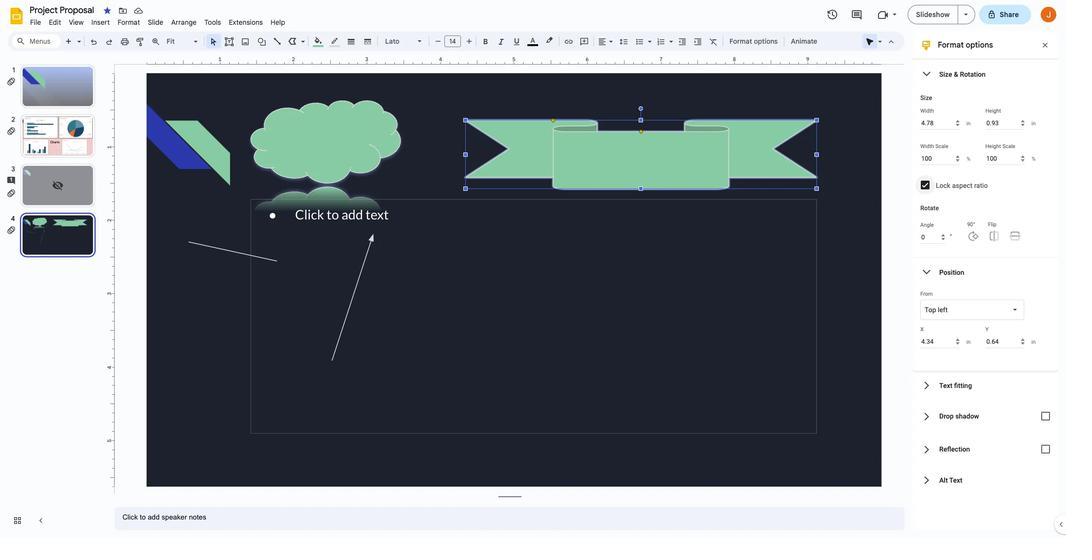 Task type: locate. For each thing, give the bounding box(es) containing it.
Font size text field
[[445, 35, 461, 47]]

1 height from the top
[[986, 108, 1001, 114]]

height up height, measured in inches. value must be between 0.01 and 58712 text field
[[986, 108, 1001, 114]]

% for width scale
[[967, 156, 971, 162]]

format options application
[[0, 0, 1066, 538]]

text color image
[[528, 34, 538, 46]]

0 vertical spatial text
[[940, 382, 953, 389]]

scale up height scale, measured in percents. value must be between 1 and 6290228 text box
[[1003, 143, 1016, 150]]

menu bar inside "menu bar" banner
[[26, 13, 289, 29]]

width up width scale, measured in percents. value must be between 0.9 and 1228763 text field
[[921, 143, 934, 150]]

height up height scale, measured in percents. value must be between 1 and 6290228 text box
[[986, 143, 1001, 150]]

&
[[954, 70, 959, 78]]

slideshow button
[[908, 5, 958, 24]]

flip
[[988, 222, 997, 228]]

size for size
[[921, 94, 933, 102]]

% right height scale, measured in percents. value must be between 1 and 6290228 text box
[[1032, 156, 1036, 162]]

fill color: light 2 #82c7a5, close to light cyan 1 image
[[313, 34, 324, 47]]

border weight list. 1px selected. option
[[346, 34, 357, 48]]

main toolbar
[[60, 0, 823, 377]]

file menu item
[[26, 17, 45, 28]]

%
[[967, 156, 971, 162], [1032, 156, 1036, 162]]

animate
[[791, 37, 818, 46]]

Width, measured in inches. Value must be between 0.01 and 58712 text field
[[921, 117, 960, 130]]

1 scale from the left
[[936, 143, 949, 150]]

90°
[[968, 222, 976, 228]]

shadow
[[956, 412, 980, 420]]

size
[[940, 70, 953, 78], [921, 94, 933, 102]]

2 % from the left
[[1032, 156, 1036, 162]]

help menu item
[[267, 17, 289, 28]]

help
[[271, 18, 285, 27]]

1 horizontal spatial format options
[[938, 40, 993, 50]]

in for x
[[967, 339, 971, 345]]

Rename text field
[[26, 4, 100, 16]]

% for height scale
[[1032, 156, 1036, 162]]

1 horizontal spatial %
[[1032, 156, 1036, 162]]

1 width from the top
[[921, 108, 934, 114]]

scale
[[936, 143, 949, 150], [1003, 143, 1016, 150]]

fitting
[[955, 382, 972, 389]]

rotation
[[960, 70, 986, 78]]

top left
[[925, 306, 948, 314]]

animate button
[[787, 34, 822, 49]]

shape image
[[256, 34, 267, 48]]

2 scale from the left
[[1003, 143, 1016, 150]]

format options
[[730, 37, 778, 46], [938, 40, 993, 50]]

share button
[[979, 5, 1031, 24]]

% up aspect
[[967, 156, 971, 162]]

alt text
[[940, 476, 963, 484]]

size left &
[[940, 70, 953, 78]]

insert menu item
[[88, 17, 114, 28]]

0 horizontal spatial format options
[[730, 37, 778, 46]]

2 width from the top
[[921, 143, 934, 150]]

text left fitting
[[940, 382, 953, 389]]

text fitting
[[940, 382, 972, 389]]

1 vertical spatial width
[[921, 143, 934, 150]]

1 vertical spatial size
[[921, 94, 933, 102]]

from
[[921, 291, 933, 297]]

live pointer settings image
[[876, 35, 882, 38]]

Toggle shadow checkbox
[[1036, 407, 1056, 426]]

reflection tab
[[913, 433, 1059, 466]]

Height, measured in inches. Value must be between 0.01 and 58712 text field
[[986, 117, 1025, 130]]

0 horizontal spatial scale
[[936, 143, 949, 150]]

1 vertical spatial height
[[986, 143, 1001, 150]]

x
[[921, 327, 924, 333]]

width scale
[[921, 143, 949, 150]]

options inside 'button'
[[754, 37, 778, 46]]

lock aspect ratio
[[936, 182, 988, 189]]

in right x position, measured in inches. value must be between -58712 and 58712 text box
[[967, 339, 971, 345]]

extensions
[[229, 18, 263, 27]]

0 horizontal spatial %
[[967, 156, 971, 162]]

height scale
[[986, 143, 1016, 150]]

1 horizontal spatial options
[[966, 40, 993, 50]]

0 vertical spatial width
[[921, 108, 934, 114]]

format options inside section
[[938, 40, 993, 50]]

format options section
[[913, 32, 1059, 531]]

in right 'y position, measured in inches. value must be between -58712 and 58712' text box
[[1032, 339, 1036, 345]]

in
[[967, 120, 971, 127], [1032, 120, 1036, 127], [967, 339, 971, 345], [1032, 339, 1036, 345]]

line & paragraph spacing image
[[618, 34, 629, 48]]

text
[[940, 382, 953, 389], [950, 476, 963, 484]]

size inside tab
[[940, 70, 953, 78]]

edit
[[49, 18, 61, 27]]

format
[[118, 18, 140, 27], [730, 37, 752, 46], [938, 40, 964, 50]]

0 horizontal spatial format
[[118, 18, 140, 27]]

lock
[[936, 182, 951, 189]]

in right width, measured in inches. value must be between 0.01 and 58712 text box
[[967, 120, 971, 127]]

Star checkbox
[[101, 4, 114, 17]]

scale up width scale, measured in percents. value must be between 0.9 and 1228763 text field
[[936, 143, 949, 150]]

options inside section
[[966, 40, 993, 50]]

2 height from the top
[[986, 143, 1001, 150]]

0 horizontal spatial size
[[921, 94, 933, 102]]

format inside format menu item
[[118, 18, 140, 27]]

new slide with layout image
[[75, 35, 81, 38]]

options
[[754, 37, 778, 46], [966, 40, 993, 50]]

width
[[921, 108, 934, 114], [921, 143, 934, 150]]

0 vertical spatial size
[[940, 70, 953, 78]]

highlight color image
[[544, 34, 555, 46]]

size & rotation tab
[[913, 60, 1059, 88]]

height
[[986, 108, 1001, 114], [986, 143, 1001, 150]]

1 horizontal spatial scale
[[1003, 143, 1016, 150]]

view menu item
[[65, 17, 88, 28]]

1 horizontal spatial size
[[940, 70, 953, 78]]

in right height, measured in inches. value must be between 0.01 and 58712 text field
[[1032, 120, 1036, 127]]

navigation
[[0, 55, 107, 538]]

width for width scale
[[921, 143, 934, 150]]

slide
[[148, 18, 163, 27]]

menu bar containing file
[[26, 13, 289, 29]]

arrange
[[171, 18, 197, 27]]

in for width
[[967, 120, 971, 127]]

0 vertical spatial height
[[986, 108, 1001, 114]]

1 % from the left
[[967, 156, 971, 162]]

1 vertical spatial text
[[950, 476, 963, 484]]

position
[[940, 268, 965, 276]]

extensions menu item
[[225, 17, 267, 28]]

tools menu item
[[201, 17, 225, 28]]

options left animate
[[754, 37, 778, 46]]

border dash list. line dash: solid selected. option
[[362, 34, 373, 48]]

Font size field
[[445, 35, 465, 50]]

width up width, measured in inches. value must be between 0.01 and 58712 text box
[[921, 108, 934, 114]]

rotate
[[921, 205, 939, 212]]

text right 'alt'
[[950, 476, 963, 484]]

mode and view toolbar
[[862, 32, 899, 51]]

alt
[[940, 476, 948, 484]]

top
[[925, 306, 937, 314]]

options up size & rotation tab in the top of the page
[[966, 40, 993, 50]]

Menus field
[[12, 34, 61, 48]]

2 horizontal spatial format
[[938, 40, 964, 50]]

size up width, measured in inches. value must be between 0.01 and 58712 text box
[[921, 94, 933, 102]]

1 horizontal spatial format
[[730, 37, 752, 46]]

0 horizontal spatial options
[[754, 37, 778, 46]]

menu bar
[[26, 13, 289, 29]]



Task type: vqa. For each thing, say whether or not it's contained in the screenshot.
"fitting"
yes



Task type: describe. For each thing, give the bounding box(es) containing it.
slideshow
[[917, 10, 950, 19]]

presentation options image
[[964, 14, 968, 16]]

view
[[69, 18, 84, 27]]

format menu item
[[114, 17, 144, 28]]

file
[[30, 18, 41, 27]]

height for height
[[986, 108, 1001, 114]]

Height Scale, measured in percents. Value must be between 1 and 6290228 text field
[[986, 152, 1025, 165]]

lato
[[385, 37, 400, 46]]

border color: dark 2 light gray 1 image
[[329, 34, 340, 47]]

Width Scale, measured in percents. Value must be between 0.9 and 1228763 text field
[[921, 152, 960, 165]]

drop shadow
[[940, 412, 980, 420]]

aspect
[[952, 182, 973, 189]]

height for height scale
[[986, 143, 1001, 150]]

Angle, measured in degrees. Value must be between 0 and 360 text field
[[921, 231, 945, 244]]

text inside text fitting tab
[[940, 382, 953, 389]]

arrange menu item
[[167, 17, 201, 28]]

angle
[[921, 222, 934, 228]]

format inside the format options section
[[938, 40, 964, 50]]

slide menu item
[[144, 17, 167, 28]]

y
[[986, 327, 989, 333]]

share
[[1000, 10, 1019, 19]]

edit menu item
[[45, 17, 65, 28]]

Lock aspect ratio checkbox
[[921, 181, 930, 189]]

Zoom text field
[[165, 34, 192, 48]]

scale for width scale
[[936, 143, 949, 150]]

font list. lato selected. option
[[385, 34, 412, 48]]

ratio
[[975, 182, 988, 189]]

drop
[[940, 412, 954, 420]]

Y position, measured in inches. Value must be between -58712 and 58712 text field
[[986, 335, 1025, 348]]

navigation inside format options application
[[0, 55, 107, 538]]

alt text tab
[[913, 466, 1059, 495]]

width for width
[[921, 108, 934, 114]]

Toggle reflection checkbox
[[1036, 440, 1056, 459]]

tools
[[205, 18, 221, 27]]

menu bar banner
[[0, 0, 1066, 538]]

scale for height scale
[[1003, 143, 1016, 150]]

top left option
[[925, 305, 948, 315]]

left
[[938, 306, 948, 314]]

size for size & rotation
[[940, 70, 953, 78]]

reflection
[[940, 446, 970, 453]]

format options inside format options 'button'
[[730, 37, 778, 46]]

X position, measured in inches. Value must be between -58712 and 58712 text field
[[921, 335, 960, 348]]

format inside format options 'button'
[[730, 37, 752, 46]]

text inside alt text tab
[[950, 476, 963, 484]]

Zoom field
[[164, 34, 202, 49]]

drop shadow tab
[[913, 400, 1059, 433]]

toggle shadow image
[[1036, 407, 1056, 426]]

insert
[[91, 18, 110, 27]]

in for height
[[1032, 120, 1036, 127]]

select line image
[[299, 35, 305, 38]]

text fitting tab
[[913, 371, 1059, 400]]

toggle reflection image
[[1036, 440, 1056, 459]]

size & rotation
[[940, 70, 986, 78]]

°
[[950, 232, 953, 241]]

insert image image
[[240, 34, 251, 48]]

in for y
[[1032, 339, 1036, 345]]

format options button
[[725, 34, 782, 49]]

position tab
[[913, 258, 1059, 287]]



